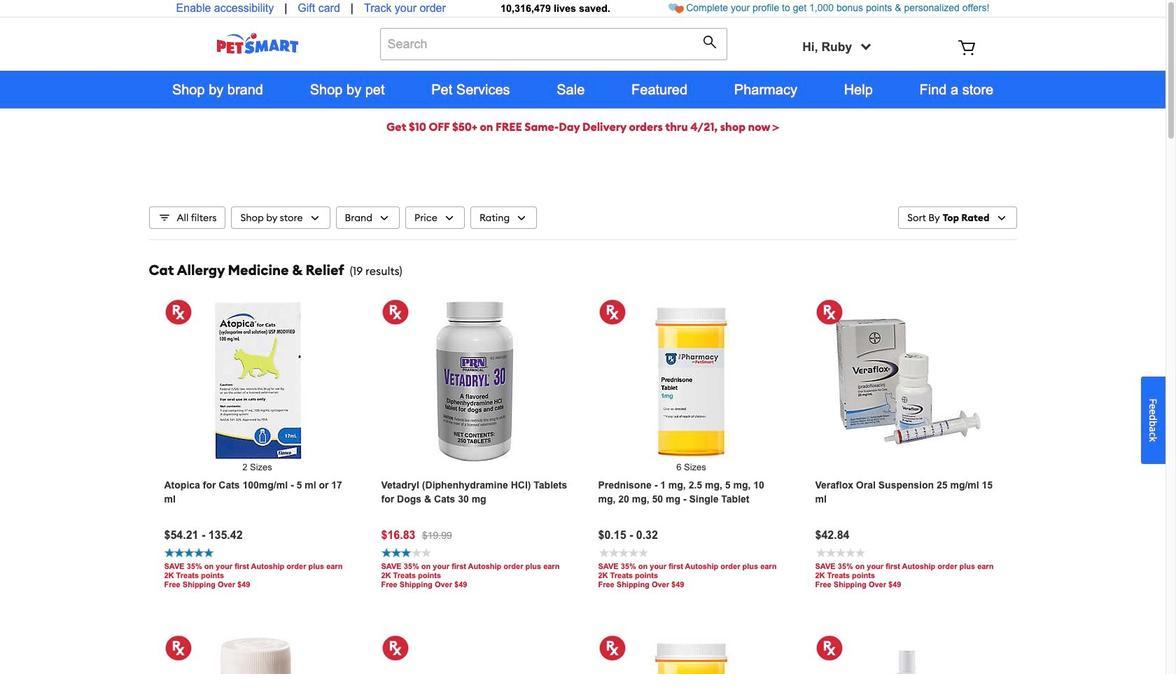Task type: describe. For each thing, give the bounding box(es) containing it.
search text field
[[380, 28, 728, 60]]



Task type: vqa. For each thing, say whether or not it's contained in the screenshot.
Prescription Medicine icon
yes



Task type: locate. For each thing, give the bounding box(es) containing it.
prescription medicine image
[[381, 298, 409, 326], [816, 298, 844, 326], [381, 635, 409, 663], [816, 635, 844, 663]]

None search field
[[380, 28, 728, 74]]

petsmart image
[[191, 33, 324, 54]]

prescription medicine image
[[164, 298, 192, 326], [599, 298, 627, 326], [164, 635, 192, 663], [599, 635, 627, 663]]

None submit
[[703, 35, 721, 53]]



